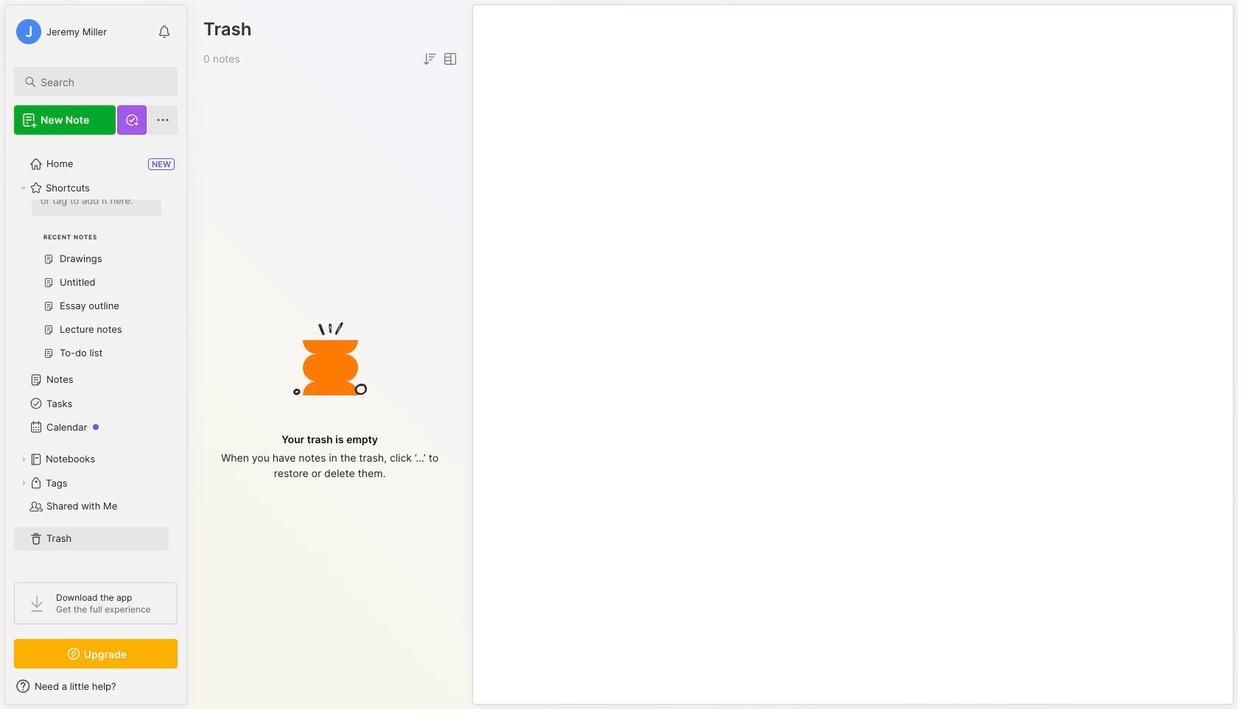 Task type: describe. For each thing, give the bounding box(es) containing it.
Sort options field
[[421, 50, 439, 68]]

click to collapse image
[[186, 683, 197, 700]]

View options field
[[439, 50, 459, 68]]

WHAT'S NEW field
[[5, 675, 187, 699]]

Search text field
[[41, 75, 164, 89]]

none search field inside main element
[[41, 73, 164, 91]]



Task type: vqa. For each thing, say whether or not it's contained in the screenshot.
Testing's minutes
no



Task type: locate. For each thing, give the bounding box(es) containing it.
tree
[[5, 101, 187, 570]]

main element
[[0, 0, 192, 710]]

expand tags image
[[19, 479, 28, 488]]

group
[[14, 125, 169, 374]]

Account field
[[14, 17, 107, 46]]

tree inside main element
[[5, 101, 187, 570]]

note window element
[[473, 4, 1234, 706]]

group inside "tree"
[[14, 125, 169, 374]]

expand notebooks image
[[19, 456, 28, 464]]

None search field
[[41, 73, 164, 91]]



